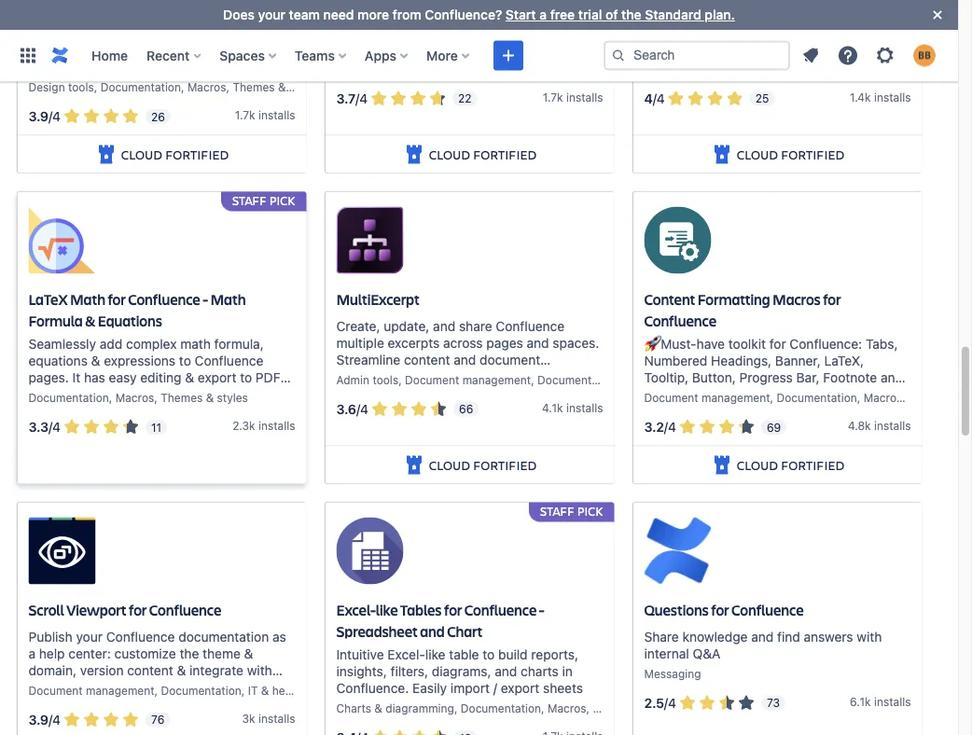 Task type: locate. For each thing, give the bounding box(es) containing it.
2 horizontal spatial your
[[679, 8, 705, 23]]

s for share knowledge and find answers with internal q&a
[[906, 696, 912, 709]]

cloud fortified down 26
[[121, 146, 229, 163]]

2 vertical spatial content
[[127, 663, 173, 679]]

0 vertical spatial like
[[376, 601, 398, 620]]

1 horizontal spatial cloud fortified app badge image
[[711, 144, 734, 166]]

confluence up pages
[[496, 319, 565, 334]]

3.9 / 4 for publish your confluence documentation as a help center: customize the theme & domain, version content & integrate with other tools
[[28, 713, 61, 728]]

-
[[795, 25, 801, 40], [203, 290, 208, 310], [539, 601, 545, 620]]

s right 4.8k
[[906, 420, 912, 433]]

2 vertical spatial tools
[[64, 680, 93, 695]]

, down the progress
[[771, 392, 774, 405]]

1.7k install s down the spaces popup button on the left of the page
[[235, 109, 295, 122]]

your inside the keep your draft and published confluence documentation separate - continue collaborating without compromising finalized content
[[679, 8, 705, 23]]

diagrams,
[[432, 664, 492, 680]]

your
[[258, 7, 286, 22], [679, 8, 705, 23], [76, 630, 103, 645]]

apps
[[365, 48, 397, 63]]

1 horizontal spatial content
[[404, 352, 450, 368]]

0 horizontal spatial like
[[376, 601, 398, 620]]

confluence inside the create, update, and share confluence multiple excerpts across pages and spaces. streamline content and document management
[[496, 319, 565, 334]]

cloud fortified
[[121, 146, 229, 163], [429, 146, 537, 163], [737, 146, 845, 163], [429, 457, 537, 474], [737, 457, 845, 474]]

confluence up continue on the right of the page
[[830, 8, 899, 23]]

1 vertical spatial a
[[559, 25, 566, 40]]

/ for seamlessly add complex math formula, equations & expressions to confluence pages. it has easy editing & export to pdf or word
[[49, 420, 52, 435]]

& down the spaces popup button on the left of the page
[[278, 81, 286, 94]]

of down 365
[[448, 41, 460, 57]]

install for integrate confluence with sharepoint and onedrive in office 365 and discover a powerful new way of collaborating
[[567, 91, 598, 104]]

& inside intuitive excel-like table to build reports, insights, filters, diagrams, and charts in confluence. easily import / export sheets charts & diagramming , documentation , macros , project management
[[375, 703, 383, 716]]

macros
[[539, 63, 578, 76], [188, 81, 226, 94], [773, 290, 821, 310], [115, 392, 154, 405], [864, 392, 903, 405], [548, 703, 587, 716]]

& right editing
[[185, 370, 194, 386]]

and up separate
[[741, 8, 764, 23]]

- inside the 'latex math for confluence - math formula & equations'
[[203, 290, 208, 310]]

confluence.
[[337, 681, 409, 697]]

build
[[499, 647, 528, 663]]

1 horizontal spatial math
[[211, 290, 246, 310]]

0 vertical spatial tools
[[68, 81, 94, 94]]

integrate confluence with sharepoint and onedrive in office 365 and discover a powerful new way of collaborating document management , integrations , macros
[[337, 8, 587, 76]]

documentation down intranet
[[101, 81, 181, 94]]

like left table
[[426, 647, 446, 663]]

and inside the share knowledge and find answers with internal q&a messaging
[[752, 630, 774, 645]]

1 vertical spatial 1.7k
[[235, 109, 255, 122]]

3k install s
[[242, 713, 295, 726]]

formula,
[[214, 337, 264, 352]]

and inside 🚀 must-have toolkit for confluence: tabs, numbered headings, banner, latex, tooltip, button, progress bar, footnote and more
[[881, 370, 904, 386]]

0 horizontal spatial cloud fortified app badge image
[[95, 144, 117, 166]]

and down build
[[495, 664, 518, 680]]

more button
[[421, 41, 477, 70]]

document management , documentation , it & helpdesk
[[28, 685, 320, 698]]

tools down orgcharts
[[68, 81, 94, 94]]

excel- up spreadsheet
[[337, 601, 376, 620]]

helpdesk
[[272, 685, 320, 698]]

s down workflow
[[906, 91, 912, 104]]

expressions
[[104, 353, 176, 369]]

management down version
[[86, 685, 155, 698]]

0 horizontal spatial staff pick
[[233, 193, 295, 209]]

2 vertical spatial a
[[28, 646, 36, 662]]

0 horizontal spatial math
[[70, 290, 105, 310]]

0 horizontal spatial cloud fortified app badge image
[[403, 144, 426, 166]]

, down import
[[455, 703, 458, 716]]

content inside publish your confluence documentation as a help center: customize the theme & domain, version content & integrate with other tools
[[127, 663, 173, 679]]

1 vertical spatial like
[[426, 647, 446, 663]]

2 math from the left
[[211, 290, 246, 310]]

workflow
[[911, 63, 960, 76]]

management inside the create, update, and share confluence multiple excerpts across pages and spaces. streamline content and document management
[[337, 369, 415, 385]]

tools for design
[[68, 81, 94, 94]]

- inside the keep your draft and published confluence documentation separate - continue collaborating without compromising finalized content
[[795, 25, 801, 40]]

install right 2.3k
[[259, 420, 290, 433]]

close image
[[927, 4, 949, 26]]

way
[[421, 41, 445, 57]]

, down footnote
[[858, 392, 861, 405]]

headings,
[[712, 353, 772, 369]]

0 horizontal spatial collaborating
[[464, 41, 542, 57]]

1 vertical spatial 3.9
[[28, 713, 49, 728]]

s
[[598, 91, 604, 104], [906, 91, 912, 104], [290, 109, 295, 122], [598, 402, 604, 415], [290, 420, 295, 433], [906, 420, 912, 433], [906, 696, 912, 709], [290, 713, 295, 726]]

6.1k install s
[[851, 696, 912, 709]]

1 vertical spatial styles
[[217, 392, 248, 405]]

staff for math
[[233, 193, 267, 209]]

1 vertical spatial 3.9 / 4
[[28, 713, 61, 728]]

table
[[449, 647, 479, 663]]

separate
[[739, 25, 792, 40]]

macros inside intuitive excel-like table to build reports, insights, filters, diagrams, and charts in confluence. easily import / export sheets charts & diagramming , documentation , macros , project management
[[548, 703, 587, 716]]

styles down teams
[[289, 81, 320, 94]]

0 horizontal spatial export
[[198, 370, 237, 386]]

1 3.9 from the top
[[28, 109, 49, 124]]

1.7k for integrate confluence with sharepoint and onedrive in office 365 and discover a powerful new way of collaborating
[[543, 91, 564, 104]]

1 horizontal spatial themes
[[233, 81, 275, 94]]

| left jira
[[152, 59, 155, 75]]

1 horizontal spatial the
[[622, 7, 642, 22]]

management down the streamline
[[337, 369, 415, 385]]

word
[[44, 387, 76, 402]]

appswitcher icon image
[[17, 44, 39, 67]]

cloud for 3.9 / 4
[[121, 146, 162, 163]]

1 horizontal spatial to
[[240, 370, 252, 386]]

without
[[727, 41, 772, 57]]

2 3.9 / 4 from the top
[[28, 713, 61, 728]]

like inside intuitive excel-like table to build reports, insights, filters, diagrams, and charts in confluence. easily import / export sheets charts & diagramming , documentation , macros , project management
[[426, 647, 446, 663]]

/ for 🚀 must-have toolkit for confluence: tabs, numbered headings, banner, latex, tooltip, button, progress bar, footnote and more
[[665, 420, 668, 435]]

formatting
[[698, 290, 771, 310]]

integrations
[[28, 76, 100, 92]]

0 vertical spatial staff pick
[[233, 193, 295, 209]]

3.9 down other on the bottom of page
[[28, 713, 49, 728]]

1 horizontal spatial -
[[539, 601, 545, 620]]

4 for seamlessly add complex math formula, equations & expressions to confluence pages. it has easy editing & export to pdf or word
[[52, 420, 61, 435]]

1 horizontal spatial export
[[501, 681, 540, 697]]

spaces button
[[214, 41, 284, 70]]

confluence inside excel-like tables for confluence - spreadsheet and chart
[[465, 601, 537, 620]]

1 horizontal spatial staff pick
[[541, 504, 604, 520]]

- down published at right
[[795, 25, 801, 40]]

cloud down 26
[[121, 146, 162, 163]]

a left 'free'
[[540, 7, 547, 22]]

find
[[778, 630, 801, 645]]

0 horizontal spatial your
[[76, 630, 103, 645]]

,
[[463, 63, 466, 76], [532, 63, 536, 76], [771, 63, 774, 76], [858, 63, 861, 76], [94, 81, 97, 94], [181, 81, 184, 94], [226, 81, 230, 94], [399, 374, 402, 387], [531, 374, 535, 387], [109, 392, 112, 405], [154, 392, 158, 405], [771, 392, 774, 405], [858, 392, 861, 405], [903, 392, 906, 405], [155, 685, 158, 698], [242, 685, 245, 698], [455, 703, 458, 716], [542, 703, 545, 716], [587, 703, 590, 716]]

a
[[540, 7, 547, 22], [559, 25, 566, 40], [28, 646, 36, 662]]

/ down finalized
[[653, 91, 657, 107]]

0 vertical spatial -
[[795, 25, 801, 40]]

themes for attractive confluence blogs, pages, people & spaces overviews | filters | news | orgcharts | intranet | jira & trello integrations
[[233, 81, 275, 94]]

management down "button,"
[[702, 392, 771, 405]]

project
[[593, 703, 631, 716]]

2 horizontal spatial content
[[699, 58, 745, 74]]

install for create, update, and share confluence multiple excerpts across pages and spaces. streamline content and document management
[[567, 402, 598, 415]]

confluence inside the 'latex math for confluence - math formula & equations'
[[128, 290, 200, 310]]

confluence up chart
[[465, 601, 537, 620]]

4 for publish your confluence documentation as a help center: customize the theme & domain, version content & integrate with other tools
[[52, 713, 61, 728]]

banner containing home
[[0, 29, 959, 82]]

1 vertical spatial more
[[645, 387, 675, 402]]

3.9 down design
[[28, 109, 49, 124]]

a inside integrate confluence with sharepoint and onedrive in office 365 and discover a powerful new way of collaborating document management , integrations , macros
[[559, 25, 566, 40]]

for inside content formatting macros for confluence
[[824, 290, 842, 310]]

0 horizontal spatial pick
[[270, 193, 295, 209]]

s for create, update, and share confluence multiple excerpts across pages and spaces. streamline content and document management
[[598, 402, 604, 415]]

documentation down standard
[[645, 25, 735, 40]]

/ for create, update, and share confluence multiple excerpts across pages and spaces. streamline content and document management
[[357, 402, 360, 417]]

0 vertical spatial 1.7k
[[543, 91, 564, 104]]

0 horizontal spatial excel-
[[337, 601, 376, 620]]

0 horizontal spatial 1.7k install s
[[235, 109, 295, 122]]

0 horizontal spatial styles
[[217, 392, 248, 405]]

cloud fortified app badge image for multiexcerpt
[[403, 455, 426, 477]]

2 vertical spatial to
[[483, 647, 495, 663]]

content down excerpts
[[404, 352, 450, 368]]

for
[[108, 290, 126, 310], [824, 290, 842, 310], [770, 337, 787, 352], [129, 601, 147, 620], [444, 601, 462, 620], [712, 601, 730, 620]]

attractive
[[28, 26, 87, 41]]

1.7k
[[543, 91, 564, 104], [235, 109, 255, 122]]

1 vertical spatial excel-
[[388, 647, 426, 663]]

themes down the spaces popup button on the left of the page
[[233, 81, 275, 94]]

/ down 'powerful'
[[356, 91, 360, 107]]

help
[[39, 646, 65, 662]]

multiexcerpt image
[[337, 207, 404, 275]]

team
[[289, 7, 320, 22]]

0 vertical spatial with
[[467, 8, 492, 23]]

0 vertical spatial staff
[[233, 193, 267, 209]]

confluence inside seamlessly add complex math formula, equations & expressions to confluence pages. it has easy editing & export to pdf or word
[[195, 353, 264, 369]]

macros up 'confluence:'
[[773, 290, 821, 310]]

, left it
[[242, 685, 245, 698]]

management inside intuitive excel-like table to build reports, insights, filters, diagrams, and charts in confluence. easily import / export sheets charts & diagramming , documentation , macros , project management
[[634, 703, 703, 716]]

0 horizontal spatial in
[[396, 25, 407, 40]]

fortified down design tools , documentation , macros , themes & styles
[[165, 146, 229, 163]]

center:
[[68, 646, 111, 662]]

/ for publish your confluence documentation as a help center: customize the theme & domain, version content & integrate with other tools
[[49, 713, 52, 728]]

content inside the keep your draft and published confluence documentation separate - continue collaborating without compromising finalized content
[[699, 58, 745, 74]]

& left st
[[955, 392, 963, 405]]

| left filters
[[151, 43, 154, 58]]

attractive confluence blogs, pages, people & spaces overviews | filters | news | orgcharts | intranet | jira & trello integrations
[[28, 26, 288, 92]]

1 vertical spatial staff pick
[[541, 504, 604, 520]]

2 horizontal spatial cloud fortified app badge image
[[711, 455, 734, 477]]

0 horizontal spatial -
[[203, 290, 208, 310]]

cloud fortified app badge image
[[403, 144, 426, 166], [711, 144, 734, 166]]

collaborating up integrations
[[464, 41, 542, 57]]

your inside publish your confluence documentation as a help center: customize the theme & domain, version content & integrate with other tools
[[76, 630, 103, 645]]

content
[[699, 58, 745, 74], [404, 352, 450, 368], [127, 663, 173, 679]]

1 vertical spatial the
[[180, 646, 199, 662]]

1 horizontal spatial pick
[[578, 504, 604, 520]]

1 horizontal spatial 1.7k install s
[[543, 91, 604, 104]]

publish your confluence documentation as a help center: customize the theme & domain, version content & integrate with other tools
[[28, 630, 287, 695]]

editing
[[140, 370, 182, 386]]

tables
[[401, 601, 442, 620]]

in inside intuitive excel-like table to build reports, insights, filters, diagrams, and charts in confluence. easily import / export sheets charts & diagramming , documentation , macros , project management
[[563, 664, 573, 680]]

1 horizontal spatial like
[[426, 647, 446, 663]]

2 horizontal spatial to
[[483, 647, 495, 663]]

search image
[[612, 48, 626, 63]]

0 vertical spatial 3.9 / 4
[[28, 109, 61, 124]]

1 cloud fortified app badge image from the left
[[403, 144, 426, 166]]

confluence inside content formatting macros for confluence
[[645, 311, 717, 331]]

2 cloud fortified app badge image from the left
[[711, 144, 734, 166]]

reports,
[[532, 647, 579, 663]]

0 vertical spatial the
[[622, 7, 642, 22]]

cloud fortified app badge image for 4 / 4
[[711, 144, 734, 166]]

1 vertical spatial content
[[404, 352, 450, 368]]

& down the math
[[206, 392, 214, 405]]

like inside excel-like tables for confluence - spreadsheet and chart
[[376, 601, 398, 620]]

themes down editing
[[161, 392, 203, 405]]

and
[[565, 8, 587, 23], [741, 8, 764, 23], [478, 25, 501, 40], [433, 319, 456, 334], [527, 336, 550, 351], [454, 352, 476, 368], [881, 370, 904, 386], [420, 622, 445, 642], [752, 630, 774, 645], [495, 664, 518, 680]]

1 horizontal spatial with
[[467, 8, 492, 23]]

and inside intuitive excel-like table to build reports, insights, filters, diagrams, and charts in confluence. easily import / export sheets charts & diagramming , documentation , macros , project management
[[495, 664, 518, 680]]

1 vertical spatial export
[[501, 681, 540, 697]]

& down 'confluence.' on the bottom left of page
[[375, 703, 383, 716]]

1 vertical spatial in
[[563, 664, 573, 680]]

1 horizontal spatial documentation
[[645, 25, 735, 40]]

install for 🚀 must-have toolkit for confluence: tabs, numbered headings, banner, latex, tooltip, button, progress bar, footnote and more
[[875, 420, 906, 433]]

🚀 must-have toolkit for confluence: tabs, numbered headings, banner, latex, tooltip, button, progress bar, footnote and more
[[645, 337, 904, 402]]

toolkit
[[729, 337, 766, 352]]

and down does your team need more from confluence? start a free trial of the standard plan.
[[478, 25, 501, 40]]

latex,
[[825, 353, 865, 369]]

- inside excel-like tables for confluence - spreadsheet and chart
[[539, 601, 545, 620]]

/ down other on the bottom of page
[[49, 713, 52, 728]]

a left help
[[28, 646, 36, 662]]

2 horizontal spatial a
[[559, 25, 566, 40]]

sheets
[[543, 681, 583, 697]]

tools down the streamline
[[373, 374, 399, 387]]

spaces.
[[553, 336, 600, 351]]

content formatting macros for confluence image
[[645, 207, 712, 275]]

with right answers
[[857, 630, 883, 645]]

fortified down 66
[[473, 457, 537, 474]]

internal
[[645, 646, 690, 662]]

share
[[459, 319, 493, 334]]

cloud for 4 / 4
[[737, 146, 778, 163]]

to
[[179, 353, 191, 369], [240, 370, 252, 386], [483, 647, 495, 663]]

create content image
[[497, 44, 520, 67]]

1 horizontal spatial in
[[563, 664, 573, 680]]

excel- inside excel-like tables for confluence - spreadsheet and chart
[[337, 601, 376, 620]]

1 vertical spatial of
[[448, 41, 460, 57]]

1 vertical spatial 1.7k install s
[[235, 109, 295, 122]]

cloud down the 69
[[737, 457, 778, 474]]

documentation
[[777, 63, 858, 76], [101, 81, 181, 94], [538, 374, 618, 387], [28, 392, 109, 405], [777, 392, 858, 405], [161, 685, 242, 698], [461, 703, 542, 716]]

cloud fortified for 3.2 / 4
[[737, 457, 845, 474]]

2 collaborating from the left
[[645, 41, 723, 57]]

cloud for 3.7 / 4
[[429, 146, 470, 163]]

content inside the create, update, and share confluence multiple excerpts across pages and spaces. streamline content and document management
[[404, 352, 450, 368]]

management down document
[[463, 374, 531, 387]]

management down the 'way'
[[394, 63, 463, 76]]

0 horizontal spatial a
[[28, 646, 36, 662]]

cloud fortified app badge image
[[95, 144, 117, 166], [403, 455, 426, 477], [711, 455, 734, 477]]

spaces
[[220, 48, 265, 63]]

for up banner, on the right
[[770, 337, 787, 352]]

3.2 / 4
[[645, 420, 677, 435]]

bar,
[[797, 370, 820, 386]]

more down tooltip,
[[645, 387, 675, 402]]

documentation up theme
[[179, 630, 269, 645]]

1 horizontal spatial styles
[[289, 81, 320, 94]]

1 collaborating from the left
[[464, 41, 542, 57]]

0 horizontal spatial the
[[180, 646, 199, 662]]

integrate
[[337, 8, 391, 23]]

|
[[151, 43, 154, 58], [198, 43, 202, 58], [242, 43, 245, 58], [94, 59, 98, 75], [152, 59, 155, 75]]

/ right import
[[494, 681, 498, 697]]

0 vertical spatial to
[[179, 353, 191, 369]]

6.1k
[[851, 696, 872, 709]]

3.9 for attractive confluence blogs, pages, people & spaces overviews | filters | news | orgcharts | intranet | jira & trello integrations
[[28, 109, 49, 124]]

cloud fortified down 22 at the top left of page
[[429, 146, 537, 163]]

- up "reports,"
[[539, 601, 545, 620]]

fortified down the 69
[[782, 457, 845, 474]]

math
[[180, 337, 211, 352]]

2 horizontal spatial -
[[795, 25, 801, 40]]

documentation down 'it' on the left bottom of page
[[28, 392, 109, 405]]

in up new
[[396, 25, 407, 40]]

insights,
[[337, 664, 387, 680]]

in inside integrate confluence with sharepoint and onedrive in office 365 and discover a powerful new way of collaborating document management , integrations , macros
[[396, 25, 407, 40]]

your up the center:
[[76, 630, 103, 645]]

1 vertical spatial to
[[240, 370, 252, 386]]

confluence inside publish your confluence documentation as a help center: customize the theme & domain, version content & integrate with other tools
[[106, 630, 175, 645]]

tools down version
[[64, 680, 93, 695]]

macros down easy
[[115, 392, 154, 405]]

button,
[[693, 370, 736, 386]]

1 vertical spatial staff
[[541, 504, 575, 520]]

0 vertical spatial excel-
[[337, 601, 376, 620]]

0 vertical spatial styles
[[289, 81, 320, 94]]

free
[[551, 7, 575, 22]]

0 horizontal spatial of
[[448, 41, 460, 57]]

confluence inside the keep your draft and published confluence documentation separate - continue collaborating without compromising finalized content
[[830, 8, 899, 23]]

0 horizontal spatial with
[[247, 663, 272, 679]]

1 horizontal spatial cloud fortified app badge image
[[403, 455, 426, 477]]

document for document management , documentation , utilities workflow
[[645, 63, 699, 76]]

themes left st
[[910, 392, 952, 405]]

1 horizontal spatial more
[[645, 387, 675, 402]]

4.1k install s
[[542, 402, 604, 415]]

1 vertical spatial documentation
[[179, 630, 269, 645]]

0 horizontal spatial 1.7k
[[235, 109, 255, 122]]

3.9 / 4 down other on the bottom of page
[[28, 713, 61, 728]]

0 horizontal spatial themes
[[161, 392, 203, 405]]

4 for attractive confluence blogs, pages, people & spaces overviews | filters | news | orgcharts | intranet | jira & trello integrations
[[52, 109, 61, 124]]

content down without
[[699, 58, 745, 74]]

/ for attractive confluence blogs, pages, people & spaces overviews | filters | news | orgcharts | intranet | jira & trello integrations
[[49, 109, 52, 124]]

1 horizontal spatial collaborating
[[645, 41, 723, 57]]

and down tabs,
[[881, 370, 904, 386]]

1 horizontal spatial of
[[606, 7, 618, 22]]

0 horizontal spatial staff
[[233, 193, 267, 209]]

with
[[467, 8, 492, 23], [857, 630, 883, 645], [247, 663, 272, 679]]

have
[[697, 337, 725, 352]]

, down the streamline
[[399, 374, 402, 387]]

1 vertical spatial -
[[203, 290, 208, 310]]

staff for -
[[541, 504, 575, 520]]

0 vertical spatial of
[[606, 7, 618, 22]]

0 vertical spatial pick
[[270, 193, 295, 209]]

1 vertical spatial pick
[[578, 504, 604, 520]]

/ down the messaging
[[665, 696, 669, 712]]

, left project
[[587, 703, 590, 716]]

document down excerpts
[[405, 374, 460, 387]]

, down the trello
[[226, 81, 230, 94]]

content for as
[[127, 663, 173, 679]]

s left '4 / 4' on the right of page
[[598, 91, 604, 104]]

macros down the trello
[[188, 81, 226, 94]]

& up has
[[91, 353, 100, 369]]

0 horizontal spatial more
[[358, 7, 389, 22]]

0 horizontal spatial to
[[179, 353, 191, 369]]

tools for admin
[[373, 374, 399, 387]]

0 vertical spatial in
[[396, 25, 407, 40]]

from
[[393, 7, 422, 22]]

pick for math
[[270, 193, 295, 209]]

install right 4.8k
[[875, 420, 906, 433]]

22
[[458, 93, 472, 106]]

integrate
[[190, 663, 244, 679]]

must-
[[661, 337, 697, 352]]

fortified for 🚀 must-have toolkit for confluence: tabs, numbered headings, banner, latex, tooltip, button, progress bar, footnote and more
[[782, 457, 845, 474]]

your for team
[[258, 7, 286, 22]]

document down domain,
[[28, 685, 83, 698]]

document up '4 / 4' on the right of page
[[645, 63, 699, 76]]

1 vertical spatial tools
[[373, 374, 399, 387]]

macros down sheets
[[548, 703, 587, 716]]

export down the math
[[198, 370, 237, 386]]

with up 365
[[467, 8, 492, 23]]

cloud fortified app badge image for 3.7 / 4
[[403, 144, 426, 166]]

notification icon image
[[800, 44, 823, 67]]

charts
[[337, 703, 372, 716]]

to left build
[[483, 647, 495, 663]]

install right the 4.1k
[[567, 402, 598, 415]]

0 vertical spatial content
[[699, 58, 745, 74]]

2 horizontal spatial with
[[857, 630, 883, 645]]

2 3.9 from the top
[[28, 713, 49, 728]]

0 vertical spatial 1.7k install s
[[543, 91, 604, 104]]

confluence image
[[49, 44, 71, 67]]

2 vertical spatial with
[[247, 663, 272, 679]]

0 vertical spatial export
[[198, 370, 237, 386]]

/
[[356, 91, 360, 107], [653, 91, 657, 107], [49, 109, 52, 124], [357, 402, 360, 417], [49, 420, 52, 435], [665, 420, 668, 435], [494, 681, 498, 697], [665, 696, 669, 712], [49, 713, 52, 728]]

install for share knowledge and find answers with internal q&a
[[875, 696, 906, 709]]

export
[[198, 370, 237, 386], [501, 681, 540, 697]]

create, update, and share confluence multiple excerpts across pages and spaces. streamline content and document management
[[337, 319, 600, 385]]

tooltip,
[[645, 370, 689, 386]]

0 vertical spatial documentation
[[645, 25, 735, 40]]

3.3 / 4
[[28, 420, 61, 435]]

banner
[[0, 29, 959, 82]]

2 vertical spatial -
[[539, 601, 545, 620]]

your for draft
[[679, 8, 705, 23]]

1 3.9 / 4 from the top
[[28, 109, 61, 124]]

cloud fortified down 66
[[429, 457, 537, 474]]

and up document
[[527, 336, 550, 351]]

0 vertical spatial 3.9
[[28, 109, 49, 124]]

complex
[[126, 337, 177, 352]]

1 horizontal spatial a
[[540, 7, 547, 22]]

s right 6.1k
[[906, 696, 912, 709]]

keep
[[645, 8, 675, 23]]

confluence up equations
[[128, 290, 200, 310]]

install down utilities
[[875, 91, 906, 104]]

the
[[622, 7, 642, 22], [180, 646, 199, 662]]



Task type: vqa. For each thing, say whether or not it's contained in the screenshot.
leftmost "Learn more" button
no



Task type: describe. For each thing, give the bounding box(es) containing it.
& right it
[[261, 685, 269, 698]]

more inside 🚀 must-have toolkit for confluence: tabs, numbered headings, banner, latex, tooltip, button, progress bar, footnote and more
[[645, 387, 675, 402]]

plan.
[[705, 7, 736, 22]]

footnote
[[824, 370, 878, 386]]

spreadsheet
[[337, 622, 418, 642]]

73
[[767, 698, 781, 711]]

continue
[[805, 25, 857, 40]]

staff pick for excel-like tables for confluence - spreadsheet and chart
[[541, 504, 604, 520]]

content formatting macros for confluence
[[645, 290, 842, 331]]

4 for create, update, and share confluence multiple excerpts across pages and spaces. streamline content and document management
[[360, 402, 369, 417]]

& left confluence icon
[[28, 43, 38, 58]]

and inside the keep your draft and published confluence documentation separate - continue collaborating without compromising finalized content
[[741, 8, 764, 23]]

3.7
[[337, 91, 356, 107]]

multiexcerpt
[[337, 290, 420, 310]]

s for 🚀 must-have toolkit for confluence: tabs, numbered headings, banner, latex, tooltip, button, progress bar, footnote and more
[[906, 420, 912, 433]]

, down without
[[771, 63, 774, 76]]

4 for 🚀 must-have toolkit for confluence: tabs, numbered headings, banner, latex, tooltip, button, progress bar, footnote and more
[[668, 420, 677, 435]]

, down home link
[[94, 81, 97, 94]]

s for integrate confluence with sharepoint and onedrive in office 365 and discover a powerful new way of collaborating
[[598, 91, 604, 104]]

start
[[506, 7, 536, 22]]

for right the viewport
[[129, 601, 147, 620]]

multiple
[[337, 336, 384, 351]]

latex
[[28, 290, 68, 310]]

install for attractive confluence blogs, pages, people & spaces overviews | filters | news | orgcharts | intranet | jira & trello integrations
[[259, 109, 290, 122]]

s for keep your draft and published confluence documentation separate - continue collaborating without compromising finalized content
[[906, 91, 912, 104]]

cloud fortified for 3.7 / 4
[[429, 146, 537, 163]]

1 math from the left
[[70, 290, 105, 310]]

tabs,
[[866, 337, 899, 352]]

, left utilities
[[858, 63, 861, 76]]

, down easy
[[109, 392, 112, 405]]

draft
[[709, 8, 738, 23]]

confluence inside attractive confluence blogs, pages, people & spaces overviews | filters | news | orgcharts | intranet | jira & trello integrations
[[90, 26, 159, 41]]

tools inside publish your confluence documentation as a help center: customize the theme & domain, version content & integrate with other tools
[[64, 680, 93, 695]]

intuitive excel-like table to build reports, insights, filters, diagrams, and charts in confluence. easily import / export sheets charts & diagramming , documentation , macros , project management
[[337, 647, 703, 716]]

| down overviews
[[94, 59, 98, 75]]

other
[[28, 680, 60, 695]]

or
[[28, 387, 41, 402]]

import
[[451, 681, 490, 697]]

collaborating inside the keep your draft and published confluence documentation separate - continue collaborating without compromising finalized content
[[645, 41, 723, 57]]

documentation inside the keep your draft and published confluence documentation separate - continue collaborating without compromising finalized content
[[645, 25, 735, 40]]

cloud for 3.6 / 4
[[429, 457, 470, 474]]

staff pick for latex math for confluence - math formula & equations
[[233, 193, 295, 209]]

document
[[480, 352, 541, 368]]

fortified for keep your draft and published confluence documentation separate - continue collaborating without compromising finalized content
[[782, 146, 845, 163]]

cloud for 3.2 / 4
[[737, 457, 778, 474]]

| up the trello
[[198, 43, 202, 58]]

and right sharepoint
[[565, 8, 587, 23]]

with inside integrate confluence with sharepoint and onedrive in office 365 and discover a powerful new way of collaborating document management , integrations , macros
[[467, 8, 492, 23]]

the inside publish your confluence documentation as a help center: customize the theme & domain, version content & integrate with other tools
[[180, 646, 199, 662]]

share
[[645, 630, 679, 645]]

for inside 🚀 must-have toolkit for confluence: tabs, numbered headings, banner, latex, tooltip, button, progress bar, footnote and more
[[770, 337, 787, 352]]

management down without
[[702, 63, 771, 76]]

excerpts
[[388, 336, 440, 351]]

, right more
[[463, 63, 466, 76]]

banner,
[[776, 353, 821, 369]]

as
[[273, 630, 287, 645]]

s for publish your confluence documentation as a help center: customize the theme & domain, version content & integrate with other tools
[[290, 713, 295, 726]]

for inside excel-like tables for confluence - spreadsheet and chart
[[444, 601, 462, 620]]

questions for confluence image
[[645, 518, 712, 585]]

design
[[28, 81, 65, 94]]

need
[[324, 7, 354, 22]]

knowledge
[[683, 630, 748, 645]]

1.7k install s for integrate confluence with sharepoint and onedrive in office 365 and discover a powerful new way of collaborating
[[543, 91, 604, 104]]

intranet
[[101, 59, 148, 75]]

documentation down integrate
[[161, 685, 242, 698]]

11
[[151, 421, 162, 434]]

/ for keep your draft and published confluence documentation separate - continue collaborating without compromising finalized content
[[653, 91, 657, 107]]

0 vertical spatial more
[[358, 7, 389, 22]]

documentation inside publish your confluence documentation as a help center: customize the theme & domain, version content & integrate with other tools
[[179, 630, 269, 645]]

, down sheets
[[542, 703, 545, 716]]

theme
[[203, 646, 241, 662]]

, up 76
[[155, 685, 158, 698]]

equations
[[28, 353, 88, 369]]

& inside the 'latex math for confluence - math formula & equations'
[[85, 311, 95, 331]]

confluence image
[[49, 44, 71, 67]]

cloud fortified for 3.9 / 4
[[121, 146, 229, 163]]

, up 4.8k install s
[[903, 392, 906, 405]]

macros up 4.8k install s
[[864, 392, 903, 405]]

cloud fortified app badge image for content formatting macros for confluence
[[711, 455, 734, 477]]

export inside intuitive excel-like table to build reports, insights, filters, diagrams, and charts in confluence. easily import / export sheets charts & diagramming , documentation , macros , project management
[[501, 681, 540, 697]]

it
[[248, 685, 258, 698]]

a inside publish your confluence documentation as a help center: customize the theme & domain, version content & integrate with other tools
[[28, 646, 36, 662]]

apps button
[[359, 41, 416, 70]]

documentation inside intuitive excel-like table to build reports, insights, filters, diagrams, and charts in confluence. easily import / export sheets charts & diagramming , documentation , macros , project management
[[461, 703, 542, 716]]

blogs,
[[163, 26, 200, 41]]

chart
[[447, 622, 483, 642]]

pages.
[[28, 370, 69, 386]]

domain,
[[28, 663, 77, 679]]

scroll viewport for confluence image
[[28, 518, 96, 585]]

content for published
[[699, 58, 745, 74]]

fortified for create, update, and share confluence multiple excerpts across pages and spaces. streamline content and document management
[[473, 457, 537, 474]]

collaborating inside integrate confluence with sharepoint and onedrive in office 365 and discover a powerful new way of collaborating document management , integrations , macros
[[464, 41, 542, 57]]

your for confluence
[[76, 630, 103, 645]]

seamlessly
[[28, 337, 96, 352]]

teams
[[295, 48, 335, 63]]

your profile and preferences image
[[914, 44, 936, 67]]

3.2
[[645, 420, 665, 435]]

install for publish your confluence documentation as a help center: customize the theme & domain, version content & integrate with other tools
[[259, 713, 290, 726]]

management inside integrate confluence with sharepoint and onedrive in office 365 and discover a powerful new way of collaborating document management , integrations , macros
[[394, 63, 463, 76]]

& right jira
[[184, 59, 193, 75]]

filters
[[158, 43, 195, 58]]

/ for integrate confluence with sharepoint and onedrive in office 365 and discover a powerful new way of collaborating
[[356, 91, 360, 107]]

3.6 / 4
[[337, 402, 369, 417]]

new
[[393, 41, 418, 57]]

, down document
[[531, 374, 535, 387]]

install for keep your draft and published confluence documentation separate - continue collaborating without compromising finalized content
[[875, 91, 906, 104]]

of inside integrate confluence with sharepoint and onedrive in office 365 and discover a powerful new way of collaborating document management , integrations , macros
[[448, 41, 460, 57]]

document management , documentation , utilities workflow
[[645, 63, 960, 76]]

and inside excel-like tables for confluence - spreadsheet and chart
[[420, 622, 445, 642]]

4.1k
[[542, 402, 564, 415]]

1.7k for attractive confluence blogs, pages, people & spaces overviews | filters | news | orgcharts | intranet | jira & trello integrations
[[235, 109, 255, 122]]

filters,
[[391, 664, 429, 680]]

standard
[[645, 7, 702, 22]]

help icon image
[[837, 44, 860, 67]]

themes for 🚀 must-have toolkit for confluence: tabs, numbered headings, banner, latex, tooltip, button, progress bar, footnote and more
[[910, 392, 952, 405]]

confluence inside integrate confluence with sharepoint and onedrive in office 365 and discover a powerful new way of collaborating document management , integrations , macros
[[394, 8, 463, 23]]

, down recent popup button
[[181, 81, 184, 94]]

s for seamlessly add complex math formula, equations & expressions to confluence pages. it has easy editing & export to pdf or word
[[290, 420, 295, 433]]

pages,
[[203, 26, 244, 41]]

discover
[[504, 25, 555, 40]]

utilities
[[864, 63, 904, 76]]

has
[[84, 370, 105, 386]]

& up document management , documentation , it & helpdesk
[[177, 663, 186, 679]]

confluence up 'find'
[[732, 601, 804, 620]]

4 for keep your draft and published confluence documentation separate - continue collaborating without compromising finalized content
[[657, 91, 665, 107]]

latex math for confluence - math formula & equations
[[28, 290, 246, 331]]

export inside seamlessly add complex math formula, equations & expressions to confluence pages. it has easy editing & export to pdf or word
[[198, 370, 237, 386]]

0 vertical spatial a
[[540, 7, 547, 22]]

Search field
[[604, 41, 791, 70]]

admin
[[337, 374, 370, 387]]

confluence up theme
[[149, 601, 222, 620]]

76
[[151, 714, 165, 727]]

documentation down bar,
[[777, 392, 858, 405]]

& right theme
[[244, 646, 253, 662]]

3.9 / 4 for attractive confluence blogs, pages, people & spaces overviews | filters | news | orgcharts | intranet | jira & trello integrations
[[28, 109, 61, 124]]

/ inside intuitive excel-like table to build reports, insights, filters, diagrams, and charts in confluence. easily import / export sheets charts & diagramming , documentation , macros , project management
[[494, 681, 498, 697]]

documentation down compromising on the right top of page
[[777, 63, 858, 76]]

for up knowledge
[[712, 601, 730, 620]]

start a free trial of the standard plan. link
[[506, 7, 736, 22]]

fortified for attractive confluence blogs, pages, people & spaces overviews | filters | news | orgcharts | intranet | jira & trello integrations
[[165, 146, 229, 163]]

macros inside integrate confluence with sharepoint and onedrive in office 365 and discover a powerful new way of collaborating document management , integrations , macros
[[539, 63, 578, 76]]

1.7k install s for attractive confluence blogs, pages, people & spaces overviews | filters | news | orgcharts | intranet | jira & trello integrations
[[235, 109, 295, 122]]

4 / 4
[[645, 91, 665, 107]]

does your team need more from confluence? start a free trial of the standard plan.
[[223, 7, 736, 22]]

version
[[80, 663, 124, 679]]

excel-like tables for confluence - spreadsheet and chart image
[[337, 518, 404, 585]]

global element
[[11, 29, 604, 82]]

across
[[443, 336, 483, 351]]

2.5
[[645, 696, 665, 712]]

fortified for integrate confluence with sharepoint and onedrive in office 365 and discover a powerful new way of collaborating
[[473, 146, 537, 163]]

s for attractive confluence blogs, pages, people & spaces overviews | filters | news | orgcharts | intranet | jira & trello integrations
[[290, 109, 295, 122]]

pdf
[[256, 370, 281, 386]]

orgcharts
[[28, 59, 91, 75]]

document for document management , documentation , macros , themes & st
[[645, 392, 699, 405]]

to inside intuitive excel-like table to build reports, insights, filters, diagrams, and charts in confluence. easily import / export sheets charts & diagramming , documentation , macros , project management
[[483, 647, 495, 663]]

with inside publish your confluence documentation as a help center: customize the theme & domain, version content & integrate with other tools
[[247, 663, 272, 679]]

excel- inside intuitive excel-like table to build reports, insights, filters, diagrams, and charts in confluence. easily import / export sheets charts & diagramming , documentation , macros , project management
[[388, 647, 426, 663]]

documentation up the 4.1k install s
[[538, 374, 618, 387]]

publish
[[28, 630, 73, 645]]

settings icon image
[[875, 44, 897, 67]]

cloud fortified for 4 / 4
[[737, 146, 845, 163]]

cloud fortified for 3.6 / 4
[[429, 457, 537, 474]]

easily
[[413, 681, 447, 697]]

macros inside content formatting macros for confluence
[[773, 290, 821, 310]]

office
[[410, 25, 447, 40]]

overviews
[[88, 43, 148, 58]]

install for seamlessly add complex math formula, equations & expressions to confluence pages. it has easy editing & export to pdf or word
[[259, 420, 290, 433]]

recent
[[147, 48, 190, 63]]

finalized
[[645, 58, 695, 74]]

add
[[100, 337, 123, 352]]

trial
[[579, 7, 602, 22]]

intuitive
[[337, 647, 384, 663]]

| right the news
[[242, 43, 245, 58]]

3.7 / 4
[[337, 91, 368, 107]]

with inside the share knowledge and find answers with internal q&a messaging
[[857, 630, 883, 645]]

document inside integrate confluence with sharepoint and onedrive in office 365 and discover a powerful new way of collaborating document management , integrations , macros
[[337, 63, 391, 76]]

2.5 / 4
[[645, 696, 677, 712]]

for inside the 'latex math for confluence - math formula & equations'
[[108, 290, 126, 310]]

document for document management , documentation , it & helpdesk
[[28, 685, 83, 698]]

69
[[767, 421, 782, 434]]

and down the across on the top of page
[[454, 352, 476, 368]]

st
[[966, 392, 973, 405]]

pick for -
[[578, 504, 604, 520]]

formula
[[28, 311, 83, 331]]

and up the across on the top of page
[[433, 319, 456, 334]]

people
[[247, 26, 288, 41]]

3.9 for publish your confluence documentation as a help center: customize the theme & domain, version content & integrate with other tools
[[28, 713, 49, 728]]

, right create content image
[[532, 63, 536, 76]]

1.4k
[[850, 91, 872, 104]]

/ for share knowledge and find answers with internal q&a
[[665, 696, 669, 712]]

2.3k install s
[[233, 420, 295, 433]]

latex math for confluence - math formula & equations image
[[28, 207, 96, 275]]

, down editing
[[154, 392, 158, 405]]



